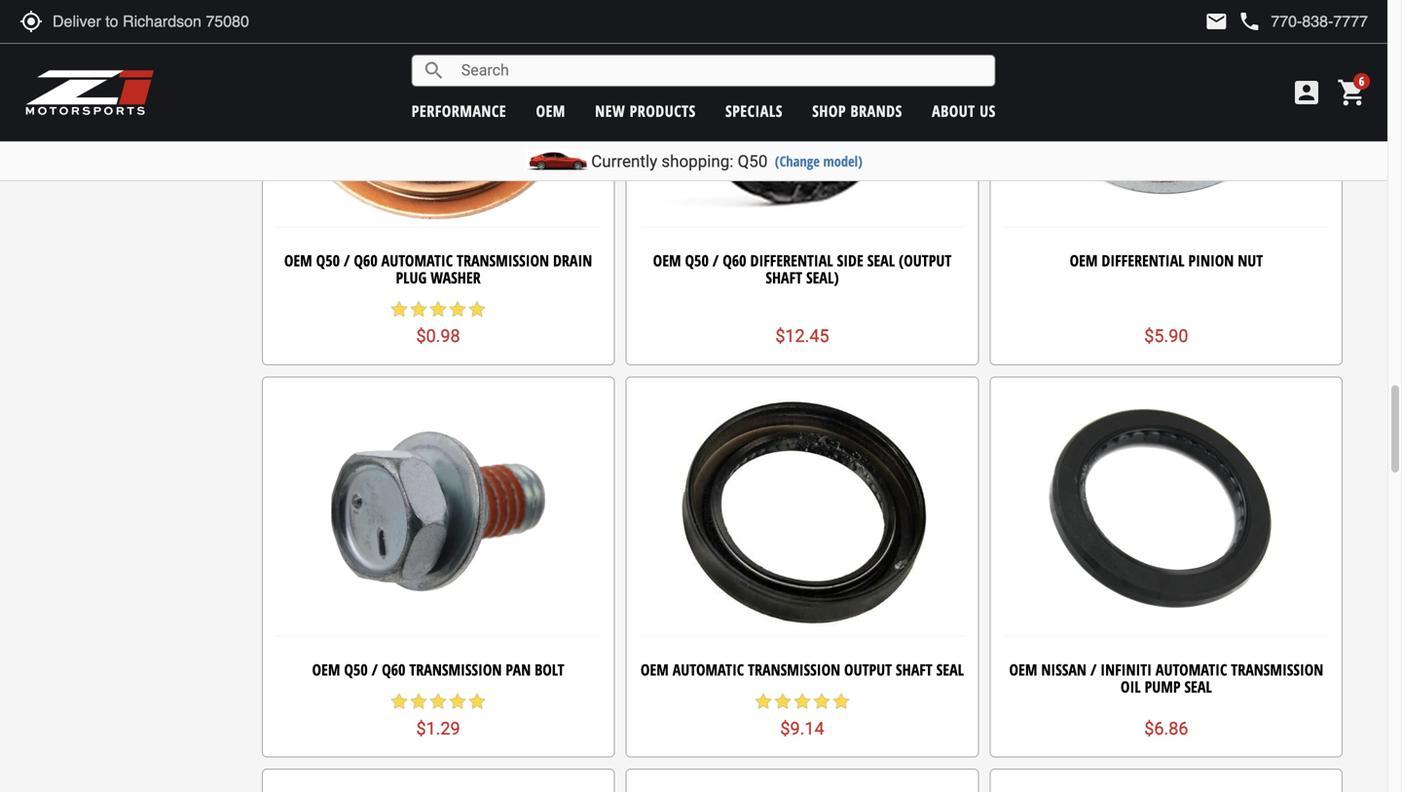 Task type: describe. For each thing, give the bounding box(es) containing it.
oem for oem link
[[536, 100, 566, 121]]

oem for oem q50 / q60 differential side seal (output shaft seal)
[[653, 250, 682, 271]]

q50 for oem q50 / q60 transmission pan bolt
[[344, 659, 368, 680]]

$5.90
[[1145, 326, 1189, 347]]

oem nissan / infiniti automatic transmission oil pump seal
[[1010, 659, 1324, 697]]

performance link
[[412, 100, 507, 121]]

nissan
[[1042, 659, 1087, 680]]

star star star star star $0.98
[[390, 300, 487, 347]]

mail link
[[1206, 10, 1229, 33]]

shopping_cart
[[1338, 77, 1369, 108]]

shop brands
[[813, 100, 903, 121]]

2 differential from the left
[[1102, 250, 1185, 271]]

oem for oem differential pinion nut
[[1070, 250, 1098, 271]]

(output
[[899, 250, 952, 271]]

pan
[[506, 659, 531, 680]]

mail phone
[[1206, 10, 1262, 33]]

currently
[[592, 152, 658, 171]]

1 horizontal spatial automatic
[[673, 659, 745, 680]]

nut
[[1239, 250, 1264, 271]]

oem link
[[536, 100, 566, 121]]

differential inside oem q50 / q60 differential side seal (output shaft seal)
[[751, 250, 834, 271]]

oem for oem nissan / infiniti automatic transmission oil pump seal
[[1010, 659, 1038, 680]]

(change model) link
[[775, 152, 863, 171]]

products
[[630, 100, 696, 121]]

plug
[[396, 267, 427, 288]]

/ for oem q50 / q60 automatic transmission drain plug washer
[[344, 250, 350, 271]]

oil
[[1121, 676, 1142, 697]]

shaft inside oem q50 / q60 differential side seal (output shaft seal)
[[766, 267, 803, 288]]

phone
[[1239, 10, 1262, 33]]

oem q50 / q60 differential side seal (output shaft seal)
[[653, 250, 952, 288]]

new products
[[595, 100, 696, 121]]

washer
[[431, 267, 481, 288]]

specials
[[726, 100, 783, 121]]

mail
[[1206, 10, 1229, 33]]

star star star star star $9.14
[[754, 692, 852, 739]]

infiniti
[[1101, 659, 1153, 680]]

/ for oem q50 / q60 transmission pan bolt
[[372, 659, 378, 680]]

q60 for automatic
[[354, 250, 378, 271]]

shopping_cart link
[[1333, 77, 1369, 108]]

Search search field
[[446, 56, 995, 86]]

seal inside oem nissan / infiniti automatic transmission oil pump seal
[[1185, 676, 1213, 697]]

pinion
[[1189, 250, 1235, 271]]

1 vertical spatial shaft
[[896, 659, 933, 680]]

pump
[[1145, 676, 1181, 697]]

side
[[838, 250, 864, 271]]

transmission inside oem q50 / q60 automatic transmission drain plug washer
[[457, 250, 550, 271]]

phone link
[[1239, 10, 1369, 33]]

oem q50 / q60 transmission pan bolt
[[312, 659, 565, 680]]

oem for oem q50 / q60 transmission pan bolt
[[312, 659, 340, 680]]

oem differential pinion nut
[[1070, 250, 1264, 271]]



Task type: vqa. For each thing, say whether or not it's contained in the screenshot.
/
yes



Task type: locate. For each thing, give the bounding box(es) containing it.
q60 for transmission
[[382, 659, 406, 680]]

model)
[[824, 152, 863, 171]]

oem for oem automatic transmission output shaft seal
[[641, 659, 669, 680]]

shaft left seal)
[[766, 267, 803, 288]]

1 horizontal spatial shaft
[[896, 659, 933, 680]]

account_box link
[[1287, 77, 1328, 108]]

oem for oem q50 / q60 automatic transmission drain plug washer
[[284, 250, 312, 271]]

shop brands link
[[813, 100, 903, 121]]

oem inside oem nissan / infiniti automatic transmission oil pump seal
[[1010, 659, 1038, 680]]

specials link
[[726, 100, 783, 121]]

0 horizontal spatial shaft
[[766, 267, 803, 288]]

$6.86
[[1145, 718, 1189, 739]]

oem q50 / q60 automatic transmission drain plug washer
[[284, 250, 593, 288]]

q50 for oem q50 / q60 automatic transmission drain plug washer
[[316, 250, 340, 271]]

shop
[[813, 100, 847, 121]]

seal right side
[[868, 250, 895, 271]]

q60 left plug
[[354, 250, 378, 271]]

transmission inside oem nissan / infiniti automatic transmission oil pump seal
[[1232, 659, 1324, 680]]

shaft right output
[[896, 659, 933, 680]]

star
[[390, 300, 409, 319], [409, 300, 429, 319], [429, 300, 448, 319], [448, 300, 468, 319], [468, 300, 487, 319], [390, 692, 409, 711], [409, 692, 429, 711], [429, 692, 448, 711], [448, 692, 468, 711], [468, 692, 487, 711], [754, 692, 774, 711], [774, 692, 793, 711], [793, 692, 813, 711], [813, 692, 832, 711], [832, 692, 852, 711]]

/ inside oem q50 / q60 automatic transmission drain plug washer
[[344, 250, 350, 271]]

oem
[[536, 100, 566, 121], [284, 250, 312, 271], [653, 250, 682, 271], [1070, 250, 1098, 271], [312, 659, 340, 680], [641, 659, 669, 680], [1010, 659, 1038, 680]]

0 vertical spatial shaft
[[766, 267, 803, 288]]

us
[[980, 100, 996, 121]]

0 horizontal spatial q60
[[354, 250, 378, 271]]

0 horizontal spatial seal
[[868, 250, 895, 271]]

1 horizontal spatial differential
[[1102, 250, 1185, 271]]

new products link
[[595, 100, 696, 121]]

automatic for oem nissan / infiniti automatic transmission oil pump seal
[[1156, 659, 1228, 680]]

(change
[[775, 152, 820, 171]]

output
[[845, 659, 893, 680]]

2 horizontal spatial seal
[[1185, 676, 1213, 697]]

q60 inside oem q50 / q60 differential side seal (output shaft seal)
[[723, 250, 747, 271]]

q60 for differential
[[723, 250, 747, 271]]

/ inside oem nissan / infiniti automatic transmission oil pump seal
[[1091, 659, 1097, 680]]

/ for oem nissan / infiniti automatic transmission oil pump seal
[[1091, 659, 1097, 680]]

$9.14
[[781, 718, 825, 739]]

brands
[[851, 100, 903, 121]]

star star star star star $1.29
[[390, 692, 487, 739]]

transmission
[[457, 250, 550, 271], [410, 659, 502, 680], [748, 659, 841, 680], [1232, 659, 1324, 680]]

differential
[[751, 250, 834, 271], [1102, 250, 1185, 271]]

$1.29
[[416, 718, 460, 739]]

q60 left seal)
[[723, 250, 747, 271]]

drain
[[553, 250, 593, 271]]

shaft
[[766, 267, 803, 288], [896, 659, 933, 680]]

z1 motorsports logo image
[[24, 68, 155, 117]]

shopping:
[[662, 152, 734, 171]]

q50 inside oem q50 / q60 differential side seal (output shaft seal)
[[685, 250, 709, 271]]

oem automatic transmission output shaft seal
[[641, 659, 965, 680]]

0 horizontal spatial differential
[[751, 250, 834, 271]]

performance
[[412, 100, 507, 121]]

1 differential from the left
[[751, 250, 834, 271]]

currently shopping: q50 (change model)
[[592, 152, 863, 171]]

about us
[[932, 100, 996, 121]]

$12.45
[[776, 326, 830, 347]]

q50
[[738, 152, 768, 171], [316, 250, 340, 271], [685, 250, 709, 271], [344, 659, 368, 680]]

automatic for oem q50 / q60 automatic transmission drain plug washer
[[382, 250, 453, 271]]

q50 inside oem q50 / q60 automatic transmission drain plug washer
[[316, 250, 340, 271]]

automatic inside oem nissan / infiniti automatic transmission oil pump seal
[[1156, 659, 1228, 680]]

/
[[344, 250, 350, 271], [713, 250, 719, 271], [372, 659, 378, 680], [1091, 659, 1097, 680]]

bolt
[[535, 659, 565, 680]]

seal right pump
[[1185, 676, 1213, 697]]

q60
[[354, 250, 378, 271], [723, 250, 747, 271], [382, 659, 406, 680]]

search
[[423, 59, 446, 82]]

about
[[932, 100, 976, 121]]

/ inside oem q50 / q60 differential side seal (output shaft seal)
[[713, 250, 719, 271]]

seal)
[[807, 267, 839, 288]]

2 horizontal spatial q60
[[723, 250, 747, 271]]

differential left side
[[751, 250, 834, 271]]

seal inside oem q50 / q60 differential side seal (output shaft seal)
[[868, 250, 895, 271]]

2 horizontal spatial automatic
[[1156, 659, 1228, 680]]

automatic inside oem q50 / q60 automatic transmission drain plug washer
[[382, 250, 453, 271]]

oem inside oem q50 / q60 differential side seal (output shaft seal)
[[653, 250, 682, 271]]

1 horizontal spatial seal
[[937, 659, 965, 680]]

seal
[[868, 250, 895, 271], [937, 659, 965, 680], [1185, 676, 1213, 697]]

/ for oem q50 / q60 differential side seal (output shaft seal)
[[713, 250, 719, 271]]

oem inside oem q50 / q60 automatic transmission drain plug washer
[[284, 250, 312, 271]]

1 horizontal spatial q60
[[382, 659, 406, 680]]

my_location
[[19, 10, 43, 33]]

q60 inside oem q50 / q60 automatic transmission drain plug washer
[[354, 250, 378, 271]]

$0.98
[[416, 326, 460, 347]]

new
[[595, 100, 626, 121]]

q60 up star star star star star $1.29
[[382, 659, 406, 680]]

0 horizontal spatial automatic
[[382, 250, 453, 271]]

automatic
[[382, 250, 453, 271], [673, 659, 745, 680], [1156, 659, 1228, 680]]

seal right output
[[937, 659, 965, 680]]

differential left pinion
[[1102, 250, 1185, 271]]

account_box
[[1292, 77, 1323, 108]]

q50 for oem q50 / q60 differential side seal (output shaft seal)
[[685, 250, 709, 271]]

about us link
[[932, 100, 996, 121]]



